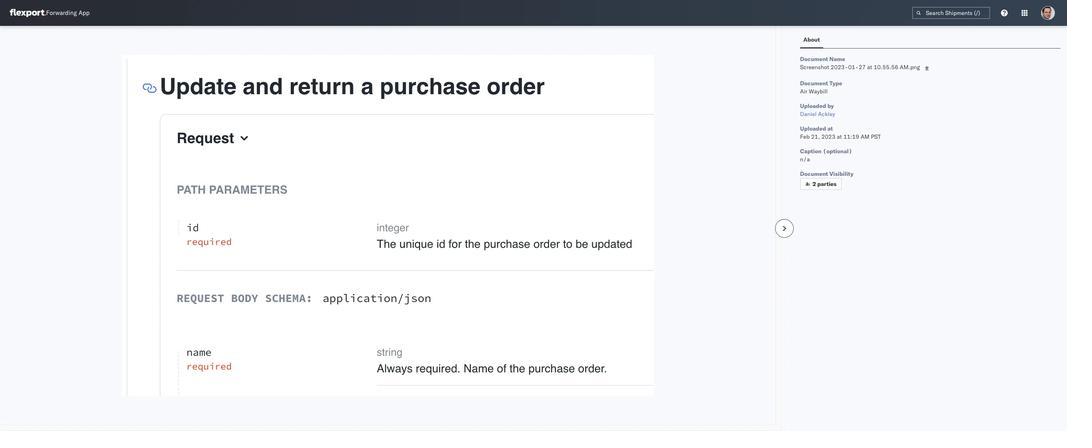 Task type: vqa. For each thing, say whether or not it's contained in the screenshot.
"at" to the top
yes



Task type: locate. For each thing, give the bounding box(es) containing it.
at
[[867, 64, 873, 71], [828, 125, 833, 132], [837, 133, 842, 140]]

at right 2023
[[837, 133, 842, 140]]

document inside document type air waybill
[[800, 80, 828, 87]]

feb
[[800, 133, 810, 140]]

10.55.56
[[874, 64, 899, 71]]

0 vertical spatial at
[[867, 64, 873, 71]]

document up 2 at the right of the page
[[800, 170, 828, 178]]

2
[[813, 180, 816, 188]]

2 horizontal spatial at
[[867, 64, 873, 71]]

document up waybill
[[800, 80, 828, 87]]

uploaded by daniel ackley
[[800, 102, 835, 118]]

document
[[800, 55, 828, 63], [800, 80, 828, 87], [800, 170, 828, 178]]

1 vertical spatial document
[[800, 80, 828, 87]]

am
[[861, 133, 870, 140]]

uploaded
[[800, 102, 826, 110], [800, 125, 826, 132]]

at up 2023
[[828, 125, 833, 132]]

uploaded up daniel
[[800, 102, 826, 110]]

uploaded at feb 21, 2023 at 11:19 am pst
[[800, 125, 881, 140]]

screenshot
[[800, 64, 829, 71]]

app
[[79, 9, 90, 17]]

document for document name
[[800, 55, 828, 63]]

(optional)
[[823, 148, 853, 155]]

waybill
[[809, 88, 828, 95]]

0 vertical spatial document
[[800, 55, 828, 63]]

1 vertical spatial uploaded
[[800, 125, 826, 132]]

2 vertical spatial document
[[800, 170, 828, 178]]

1 document from the top
[[800, 55, 828, 63]]

at right 27
[[867, 64, 873, 71]]

air
[[800, 88, 808, 95]]

0 vertical spatial uploaded
[[800, 102, 826, 110]]

daniel
[[800, 110, 817, 118]]

0 horizontal spatial at
[[828, 125, 833, 132]]

uploaded up 21,
[[800, 125, 826, 132]]

caption (optional) n/a
[[800, 148, 853, 163]]

screenshot 2023-01-27 at 10.55.56 am.png
[[800, 64, 920, 71]]

2023
[[822, 133, 836, 140]]

uploaded inside uploaded by daniel ackley
[[800, 102, 826, 110]]

type
[[830, 80, 842, 87]]

flexport. image
[[10, 9, 46, 17]]

2 uploaded from the top
[[800, 125, 826, 132]]

3 document from the top
[[800, 170, 828, 178]]

uploaded inside uploaded at feb 21, 2023 at 11:19 am pst
[[800, 125, 826, 132]]

by
[[828, 102, 834, 110]]

uploaded for feb
[[800, 125, 826, 132]]

pst
[[871, 133, 881, 140]]

1 uploaded from the top
[[800, 102, 826, 110]]

1 horizontal spatial at
[[837, 133, 842, 140]]

1 vertical spatial at
[[828, 125, 833, 132]]

2 document from the top
[[800, 80, 828, 87]]

document up screenshot
[[800, 55, 828, 63]]



Task type: describe. For each thing, give the bounding box(es) containing it.
27
[[859, 64, 866, 71]]

document for document type air waybill
[[800, 80, 828, 87]]

document name
[[800, 55, 845, 63]]

document type air waybill
[[800, 80, 842, 95]]

am.png
[[900, 64, 920, 71]]

01-
[[848, 64, 859, 71]]

21,
[[811, 133, 820, 140]]

about button
[[800, 32, 823, 48]]

document for document visibility
[[800, 170, 828, 178]]

Search Shipments (/) text field
[[912, 7, 991, 19]]

about
[[804, 36, 820, 43]]

visibility
[[830, 170, 854, 178]]

2 parties button
[[800, 178, 842, 190]]

caption
[[800, 148, 822, 155]]

forwarding app
[[46, 9, 90, 17]]

uploaded for daniel
[[800, 102, 826, 110]]

parties
[[818, 180, 837, 188]]

2 vertical spatial at
[[837, 133, 842, 140]]

2 parties
[[813, 180, 837, 188]]

air waybill image
[[122, 55, 654, 396]]

2023-
[[831, 64, 848, 71]]

document visibility
[[800, 170, 854, 178]]

forwarding
[[46, 9, 77, 17]]

forwarding app link
[[10, 9, 90, 17]]

11:19
[[844, 133, 860, 140]]

name
[[830, 55, 845, 63]]

ackley
[[818, 110, 835, 118]]

n/a
[[800, 156, 810, 163]]



